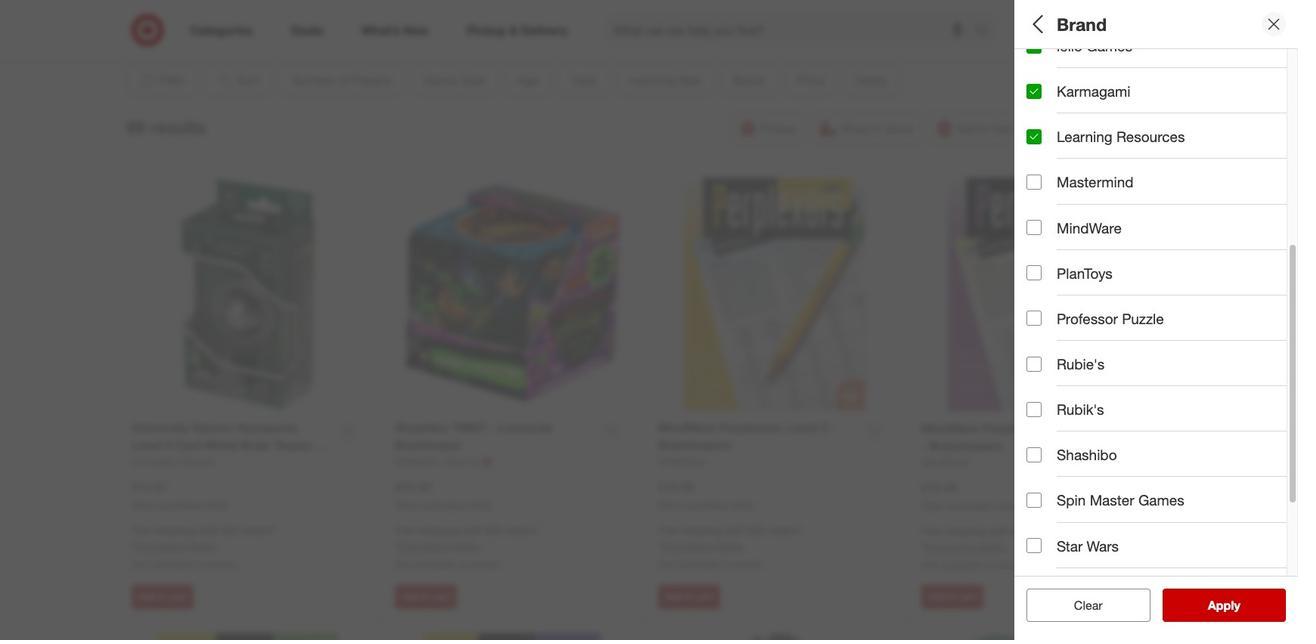 Task type: vqa. For each thing, say whether or not it's contained in the screenshot.
Find a registry
no



Task type: describe. For each thing, give the bounding box(es) containing it.
karmagami
[[1057, 83, 1131, 100]]

clear for clear all
[[1067, 599, 1095, 614]]

search button
[[969, 14, 1005, 50]]

of
[[1086, 59, 1099, 77]]

learning for learning resources
[[1057, 128, 1113, 145]]

by
[[1061, 542, 1077, 559]]

brand for brand alice in wonderland; bepuzzled; chuckle & roar; educatio
[[1027, 324, 1068, 342]]

all
[[1099, 599, 1111, 614]]

$14.87 when purchased online
[[132, 480, 228, 511]]

0 horizontal spatial $16.95
[[658, 480, 695, 495]]

brand dialog
[[1015, 0, 1299, 641]]

resources
[[1117, 128, 1185, 145]]

wars
[[1087, 538, 1119, 555]]

chuckle
[[1183, 344, 1222, 357]]

thinking;
[[1109, 291, 1152, 304]]

games; inside type board games; brainteasers
[[1059, 238, 1095, 251]]

educatio
[[1263, 344, 1299, 357]]

number
[[1027, 59, 1082, 77]]

clear all
[[1067, 599, 1111, 614]]

see results
[[1192, 599, 1257, 614]]

all
[[1027, 13, 1048, 35]]

Spin Master Games checkbox
[[1027, 493, 1042, 508]]

game type classic games; creative games
[[1027, 112, 1180, 145]]

roar;
[[1234, 344, 1260, 357]]

$14.87
[[132, 480, 168, 495]]

iello games
[[1057, 37, 1133, 54]]

brainteasers
[[1098, 238, 1158, 251]]

sponsored
[[1053, 36, 1098, 48]]

shashibo
[[1057, 447, 1117, 464]]

PlanToys checkbox
[[1027, 266, 1042, 281]]

spin master games
[[1057, 492, 1185, 510]]

puzzle
[[1122, 310, 1164, 328]]

fine
[[1206, 291, 1226, 304]]

search
[[969, 24, 1005, 39]]

Mastermind checkbox
[[1027, 175, 1042, 190]]

2
[[1039, 79, 1045, 92]]

kids;
[[1027, 185, 1051, 198]]

sold by button
[[1027, 526, 1287, 579]]

age
[[1027, 165, 1054, 183]]

coding;
[[1027, 291, 1064, 304]]

see
[[1192, 599, 1214, 614]]

Professor Puzzle checkbox
[[1027, 311, 1042, 326]]

MindWare checkbox
[[1027, 220, 1042, 235]]

professor
[[1057, 310, 1118, 328]]

results for see results
[[1218, 599, 1257, 614]]

clear for clear
[[1074, 599, 1103, 614]]

guest
[[1027, 489, 1067, 506]]

see results button
[[1163, 589, 1286, 623]]

games inside game type classic games; creative games
[[1146, 132, 1180, 145]]

0 horizontal spatial $16.95 when purchased online
[[658, 480, 754, 511]]

type inside type board games; brainteasers
[[1027, 218, 1059, 236]]

mastermind
[[1057, 174, 1134, 191]]

games; inside game type classic games; creative games
[[1064, 132, 1101, 145]]

gr
[[1290, 291, 1299, 304]]

Learning Resources checkbox
[[1027, 129, 1042, 144]]

$25.99 when purchased online
[[395, 480, 491, 511]]

motor
[[1229, 291, 1257, 304]]

alice
[[1027, 344, 1050, 357]]

all filters
[[1027, 13, 1100, 35]]

sold by
[[1027, 542, 1077, 559]]

guest rating
[[1027, 489, 1116, 506]]

age kids; adult
[[1027, 165, 1078, 198]]

99 results
[[126, 116, 206, 137]]

type inside game type classic games; creative games
[[1071, 112, 1103, 130]]

creativity;
[[1155, 291, 1203, 304]]

professor puzzle
[[1057, 310, 1164, 328]]

filters
[[1053, 13, 1100, 35]]

when inside "$14.87 when purchased online"
[[132, 500, 155, 511]]

mindware
[[1057, 219, 1122, 237]]



Task type: locate. For each thing, give the bounding box(es) containing it.
apply button
[[1163, 589, 1286, 623]]

brand for brand
[[1057, 13, 1107, 35]]

Rubik's checkbox
[[1027, 402, 1042, 417]]

skills;
[[1260, 291, 1287, 304]]

purchased
[[158, 500, 201, 511], [421, 500, 464, 511], [684, 500, 728, 511], [948, 501, 991, 512]]

rubie's
[[1057, 356, 1105, 373]]

99
[[126, 116, 145, 137]]

learning resources
[[1057, 128, 1185, 145]]

1 horizontal spatial type
[[1071, 112, 1103, 130]]

results inside "button"
[[1218, 599, 1257, 614]]

$16.95 when purchased online
[[658, 480, 754, 511], [922, 480, 1018, 512]]

skill
[[1091, 271, 1119, 289]]

advertisement region
[[190, 0, 1098, 35]]

1 vertical spatial creative
[[1067, 291, 1106, 304]]

results right 99
[[150, 116, 206, 137]]

clear inside the all filters 'dialog'
[[1067, 599, 1095, 614]]

results right "see"
[[1218, 599, 1257, 614]]

1 vertical spatial type
[[1027, 218, 1059, 236]]

sold
[[1027, 542, 1057, 559]]

star wars
[[1057, 538, 1119, 555]]

rating
[[1071, 489, 1116, 506]]

results
[[150, 116, 206, 137], [1218, 599, 1257, 614]]

1 vertical spatial learning
[[1027, 271, 1087, 289]]

star
[[1057, 538, 1083, 555]]

creative up professor
[[1067, 291, 1106, 304]]

learning skill coding; creative thinking; creativity; fine motor skills; gr
[[1027, 271, 1299, 304]]

creative up "mastermind"
[[1104, 132, 1143, 145]]

Rubie's checkbox
[[1027, 357, 1042, 372]]

brand
[[1057, 13, 1107, 35], [1027, 324, 1068, 342]]

learning for learning skill coding; creative thinking; creativity; fine motor skills; gr
[[1027, 271, 1087, 289]]

0 vertical spatial creative
[[1104, 132, 1143, 145]]

Shashibo checkbox
[[1027, 448, 1042, 463]]

0 horizontal spatial type
[[1027, 218, 1059, 236]]

clear button
[[1027, 589, 1151, 623]]

clear down by
[[1074, 599, 1103, 614]]

deals button
[[1027, 420, 1287, 473]]

number of players 1; 2
[[1027, 59, 1153, 92]]

games
[[1087, 37, 1133, 54], [1146, 132, 1180, 145], [1139, 492, 1185, 510]]

clear all button
[[1027, 589, 1151, 623]]

creative inside the learning skill coding; creative thinking; creativity; fine motor skills; gr
[[1067, 291, 1106, 304]]

iello
[[1057, 37, 1083, 54]]

adult
[[1054, 185, 1078, 198]]

0 vertical spatial brand
[[1057, 13, 1107, 35]]

*
[[132, 540, 135, 553], [395, 540, 399, 553], [658, 540, 662, 553], [922, 541, 925, 554]]

games; down mindware
[[1059, 238, 1095, 251]]

deals
[[1027, 436, 1066, 453]]

price button
[[1027, 367, 1287, 420]]

1 vertical spatial games
[[1146, 132, 1180, 145]]

price
[[1027, 383, 1062, 400]]

games; right classic
[[1064, 132, 1101, 145]]

stores
[[207, 559, 236, 571], [470, 559, 499, 571], [733, 559, 763, 571], [997, 559, 1026, 572]]

brand inside dialog
[[1057, 13, 1107, 35]]

0 vertical spatial results
[[150, 116, 206, 137]]

online
[[203, 500, 228, 511], [467, 500, 491, 511], [730, 500, 754, 511], [994, 501, 1018, 512]]

0 horizontal spatial results
[[150, 116, 206, 137]]

brand up alice on the right of page
[[1027, 324, 1068, 342]]

1;
[[1027, 79, 1036, 92]]

$25.99
[[395, 480, 431, 495]]

1 clear from the left
[[1067, 599, 1095, 614]]

0 vertical spatial games
[[1087, 37, 1133, 54]]

What can we help you find? suggestions appear below search field
[[605, 14, 979, 47]]

exclusions
[[135, 540, 186, 553], [399, 540, 449, 553], [662, 540, 713, 553], [925, 541, 976, 554]]

board
[[1027, 238, 1056, 251]]

in
[[1053, 344, 1061, 357], [196, 559, 204, 571], [459, 559, 467, 571], [722, 559, 731, 571], [986, 559, 994, 572]]

clear
[[1067, 599, 1095, 614], [1074, 599, 1103, 614]]

free shipping with $35 orders* * exclusions apply. not available in stores
[[132, 525, 276, 571], [395, 525, 539, 571], [658, 525, 802, 571], [922, 525, 1066, 572]]

not
[[132, 559, 149, 571], [395, 559, 412, 571], [658, 559, 675, 571], [922, 559, 939, 572]]

1 vertical spatial games;
[[1059, 238, 1095, 251]]

0 vertical spatial learning
[[1057, 128, 1113, 145]]

rubik's
[[1057, 401, 1105, 419]]

0 vertical spatial type
[[1071, 112, 1103, 130]]

Karmagami checkbox
[[1027, 84, 1042, 99]]

2 clear from the left
[[1074, 599, 1103, 614]]

plantoys
[[1057, 265, 1113, 282]]

brand alice in wonderland; bepuzzled; chuckle & roar; educatio
[[1027, 324, 1299, 357]]

type down karmagami
[[1071, 112, 1103, 130]]

online inside "$14.87 when purchased online"
[[203, 500, 228, 511]]

bepuzzled;
[[1127, 344, 1180, 357]]

available
[[152, 559, 193, 571], [415, 559, 456, 571], [678, 559, 719, 571], [942, 559, 983, 572]]

apply.
[[189, 540, 217, 553], [452, 540, 481, 553], [716, 540, 744, 553], [979, 541, 1007, 554]]

iello Games checkbox
[[1027, 38, 1042, 53]]

master
[[1090, 492, 1135, 510]]

type board games; brainteasers
[[1027, 218, 1158, 251]]

orders*
[[241, 525, 276, 538], [505, 525, 539, 538], [768, 525, 802, 538], [1032, 525, 1066, 538]]

in inside the brand alice in wonderland; bepuzzled; chuckle & roar; educatio
[[1053, 344, 1061, 357]]

free
[[132, 525, 153, 538], [395, 525, 416, 538], [658, 525, 679, 538], [922, 525, 943, 538]]

1 vertical spatial results
[[1218, 599, 1257, 614]]

learning
[[1057, 128, 1113, 145], [1027, 271, 1087, 289]]

game
[[1027, 112, 1067, 130]]

&
[[1225, 344, 1231, 357]]

1 horizontal spatial $16.95 when purchased online
[[922, 480, 1018, 512]]

1 horizontal spatial $16.95
[[922, 480, 958, 495]]

purchased inside "$14.87 when purchased online"
[[158, 500, 201, 511]]

spin
[[1057, 492, 1086, 510]]

apply
[[1208, 599, 1241, 614]]

learning down karmagami
[[1057, 128, 1113, 145]]

wonderland;
[[1064, 344, 1124, 357]]

brand up sponsored
[[1057, 13, 1107, 35]]

learning up coding;
[[1027, 271, 1087, 289]]

online inside '$25.99 when purchased online'
[[467, 500, 491, 511]]

1 vertical spatial brand
[[1027, 324, 1068, 342]]

guest rating button
[[1027, 473, 1287, 526]]

classic
[[1027, 132, 1061, 145]]

creative
[[1104, 132, 1143, 145], [1067, 291, 1106, 304]]

creative inside game type classic games; creative games
[[1104, 132, 1143, 145]]

$35
[[222, 525, 239, 538], [485, 525, 502, 538], [748, 525, 765, 538], [1012, 525, 1029, 538]]

games;
[[1064, 132, 1101, 145], [1059, 238, 1095, 251]]

0 vertical spatial games;
[[1064, 132, 1101, 145]]

learning inside the learning skill coding; creative thinking; creativity; fine motor skills; gr
[[1027, 271, 1087, 289]]

when
[[132, 500, 155, 511], [395, 500, 419, 511], [658, 500, 682, 511], [922, 501, 945, 512]]

purchased inside '$25.99 when purchased online'
[[421, 500, 464, 511]]

players
[[1103, 59, 1153, 77]]

1 horizontal spatial results
[[1218, 599, 1257, 614]]

all filters dialog
[[1015, 0, 1299, 641]]

type up board in the right top of the page
[[1027, 218, 1059, 236]]

type
[[1071, 112, 1103, 130], [1027, 218, 1059, 236]]

clear left all
[[1067, 599, 1095, 614]]

learning inside brand dialog
[[1057, 128, 1113, 145]]

Star Wars checkbox
[[1027, 539, 1042, 554]]

$16.95
[[658, 480, 695, 495], [922, 480, 958, 495]]

brand inside the brand alice in wonderland; bepuzzled; chuckle & roar; educatio
[[1027, 324, 1068, 342]]

2 vertical spatial games
[[1139, 492, 1185, 510]]

results for 99 results
[[150, 116, 206, 137]]

clear inside brand dialog
[[1074, 599, 1103, 614]]

when inside '$25.99 when purchased online'
[[395, 500, 419, 511]]

with
[[199, 525, 219, 538], [462, 525, 482, 538], [726, 525, 745, 538], [989, 525, 1009, 538]]



